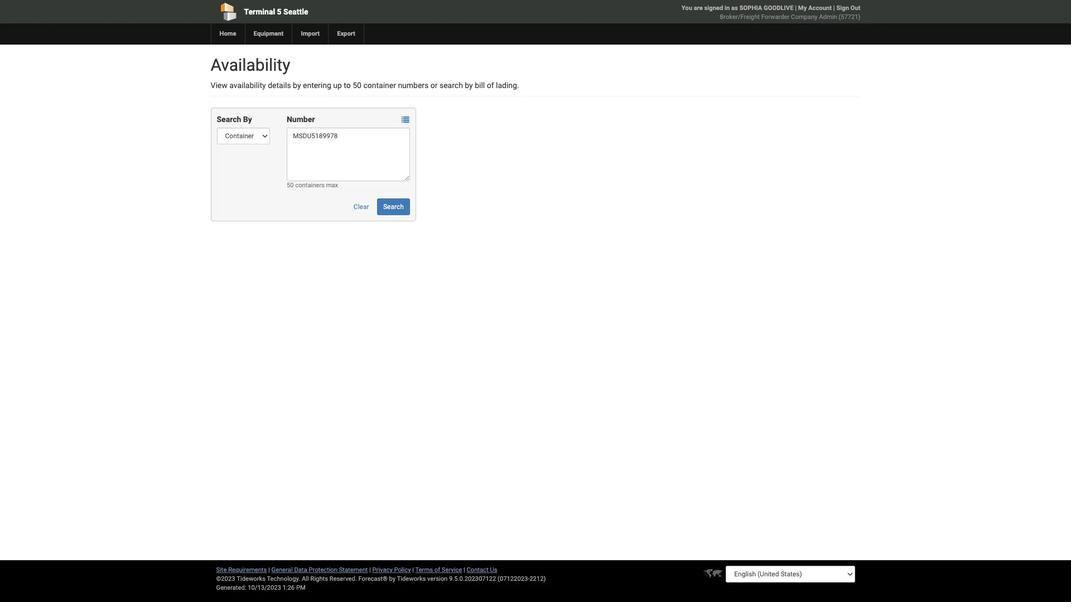 Task type: vqa. For each thing, say whether or not it's contained in the screenshot.
View availability details by entering up to 50 container numbers or search by bill of lading.
yes



Task type: locate. For each thing, give the bounding box(es) containing it.
of
[[487, 81, 494, 90], [435, 567, 440, 574]]

in
[[725, 4, 730, 12]]

technology.
[[267, 576, 300, 583]]

0 vertical spatial search
[[217, 115, 241, 124]]

0 vertical spatial 50
[[353, 81, 362, 90]]

| up 9.5.0.202307122 on the left of the page
[[464, 567, 465, 574]]

1 vertical spatial of
[[435, 567, 440, 574]]

search right clear 'button'
[[383, 203, 404, 211]]

search inside button
[[383, 203, 404, 211]]

terminal
[[244, 7, 275, 16]]

you
[[682, 4, 692, 12]]

| left general
[[268, 567, 270, 574]]

by right details
[[293, 81, 301, 90]]

50 left containers
[[287, 182, 294, 189]]

terminal 5 seattle
[[244, 7, 308, 16]]

1 horizontal spatial by
[[389, 576, 396, 583]]

statement
[[339, 567, 368, 574]]

Number text field
[[287, 128, 410, 181]]

by inside site requirements | general data protection statement | privacy policy | terms of service | contact us ©2023 tideworks technology. all rights reserved. forecast® by tideworks version 9.5.0.202307122 (07122023-2212) generated: 10/13/2023 1:26 pm
[[389, 576, 396, 583]]

tideworks
[[397, 576, 426, 583]]

lading.
[[496, 81, 519, 90]]

50
[[353, 81, 362, 90], [287, 182, 294, 189]]

clear button
[[348, 199, 375, 215]]

export
[[337, 30, 355, 37]]

search for search by
[[217, 115, 241, 124]]

0 vertical spatial of
[[487, 81, 494, 90]]

all
[[302, 576, 309, 583]]

contact
[[467, 567, 489, 574]]

are
[[694, 4, 703, 12]]

|
[[795, 4, 797, 12], [833, 4, 835, 12], [268, 567, 270, 574], [369, 567, 371, 574], [412, 567, 414, 574], [464, 567, 465, 574]]

search for search
[[383, 203, 404, 211]]

general
[[272, 567, 293, 574]]

protection
[[309, 567, 338, 574]]

terms
[[415, 567, 433, 574]]

1 vertical spatial search
[[383, 203, 404, 211]]

of up version
[[435, 567, 440, 574]]

terms of service link
[[415, 567, 462, 574]]

generated:
[[216, 585, 246, 592]]

2212)
[[530, 576, 546, 583]]

search
[[440, 81, 463, 90]]

import link
[[292, 23, 328, 45]]

or
[[431, 81, 438, 90]]

service
[[442, 567, 462, 574]]

import
[[301, 30, 320, 37]]

0 horizontal spatial of
[[435, 567, 440, 574]]

1 horizontal spatial search
[[383, 203, 404, 211]]

entering
[[303, 81, 331, 90]]

by down privacy policy link
[[389, 576, 396, 583]]

containers
[[295, 182, 325, 189]]

0 horizontal spatial search
[[217, 115, 241, 124]]

50 containers max
[[287, 182, 338, 189]]

by
[[293, 81, 301, 90], [465, 81, 473, 90], [389, 576, 396, 583]]

us
[[490, 567, 497, 574]]

forwarder
[[762, 13, 790, 21]]

reserved.
[[330, 576, 357, 583]]

policy
[[394, 567, 411, 574]]

2 horizontal spatial by
[[465, 81, 473, 90]]

pm
[[296, 585, 306, 592]]

by left bill in the top of the page
[[465, 81, 473, 90]]

| up tideworks
[[412, 567, 414, 574]]

my account link
[[798, 4, 832, 12]]

data
[[294, 567, 307, 574]]

number
[[287, 115, 315, 124]]

container
[[363, 81, 396, 90]]

site requirements | general data protection statement | privacy policy | terms of service | contact us ©2023 tideworks technology. all rights reserved. forecast® by tideworks version 9.5.0.202307122 (07122023-2212) generated: 10/13/2023 1:26 pm
[[216, 567, 546, 592]]

50 right to
[[353, 81, 362, 90]]

rights
[[311, 576, 328, 583]]

numbers
[[398, 81, 429, 90]]

search left by
[[217, 115, 241, 124]]

0 horizontal spatial 50
[[287, 182, 294, 189]]

search
[[217, 115, 241, 124], [383, 203, 404, 211]]

of right bill in the top of the page
[[487, 81, 494, 90]]

goodlive
[[764, 4, 794, 12]]



Task type: describe. For each thing, give the bounding box(es) containing it.
1 horizontal spatial 50
[[353, 81, 362, 90]]

(57721)
[[839, 13, 861, 21]]

up
[[333, 81, 342, 90]]

9.5.0.202307122
[[449, 576, 496, 583]]

site requirements link
[[216, 567, 267, 574]]

export link
[[328, 23, 364, 45]]

1 horizontal spatial of
[[487, 81, 494, 90]]

| left my
[[795, 4, 797, 12]]

general data protection statement link
[[272, 567, 368, 574]]

details
[[268, 81, 291, 90]]

requirements
[[228, 567, 267, 574]]

sign out link
[[837, 4, 861, 12]]

view availability details by entering up to 50 container numbers or search by bill of lading.
[[211, 81, 519, 90]]

max
[[326, 182, 338, 189]]

(07122023-
[[498, 576, 530, 583]]

| up forecast®
[[369, 567, 371, 574]]

equipment link
[[245, 23, 292, 45]]

of inside site requirements | general data protection statement | privacy policy | terms of service | contact us ©2023 tideworks technology. all rights reserved. forecast® by tideworks version 9.5.0.202307122 (07122023-2212) generated: 10/13/2023 1:26 pm
[[435, 567, 440, 574]]

you are signed in as sophia goodlive | my account | sign out broker/freight forwarder company admin (57721)
[[682, 4, 861, 21]]

5
[[277, 7, 282, 16]]

clear
[[354, 203, 369, 211]]

search button
[[377, 199, 410, 215]]

bill
[[475, 81, 485, 90]]

signed
[[704, 4, 723, 12]]

contact us link
[[467, 567, 497, 574]]

account
[[809, 4, 832, 12]]

sophia
[[740, 4, 762, 12]]

1 vertical spatial 50
[[287, 182, 294, 189]]

admin
[[819, 13, 837, 21]]

forecast®
[[359, 576, 388, 583]]

to
[[344, 81, 351, 90]]

by
[[243, 115, 252, 124]]

1:26
[[283, 585, 295, 592]]

broker/freight
[[720, 13, 760, 21]]

10/13/2023
[[248, 585, 281, 592]]

search by
[[217, 115, 252, 124]]

0 horizontal spatial by
[[293, 81, 301, 90]]

show list image
[[402, 116, 409, 124]]

as
[[732, 4, 738, 12]]

availability
[[211, 55, 290, 75]]

home link
[[211, 23, 245, 45]]

seattle
[[284, 7, 308, 16]]

company
[[791, 13, 818, 21]]

my
[[798, 4, 807, 12]]

©2023 tideworks
[[216, 576, 266, 583]]

privacy policy link
[[372, 567, 411, 574]]

out
[[851, 4, 861, 12]]

view
[[211, 81, 228, 90]]

sign
[[837, 4, 849, 12]]

home
[[220, 30, 236, 37]]

availability
[[229, 81, 266, 90]]

version
[[427, 576, 448, 583]]

privacy
[[372, 567, 393, 574]]

| left sign on the top of the page
[[833, 4, 835, 12]]

terminal 5 seattle link
[[211, 0, 472, 23]]

equipment
[[254, 30, 284, 37]]

site
[[216, 567, 227, 574]]



